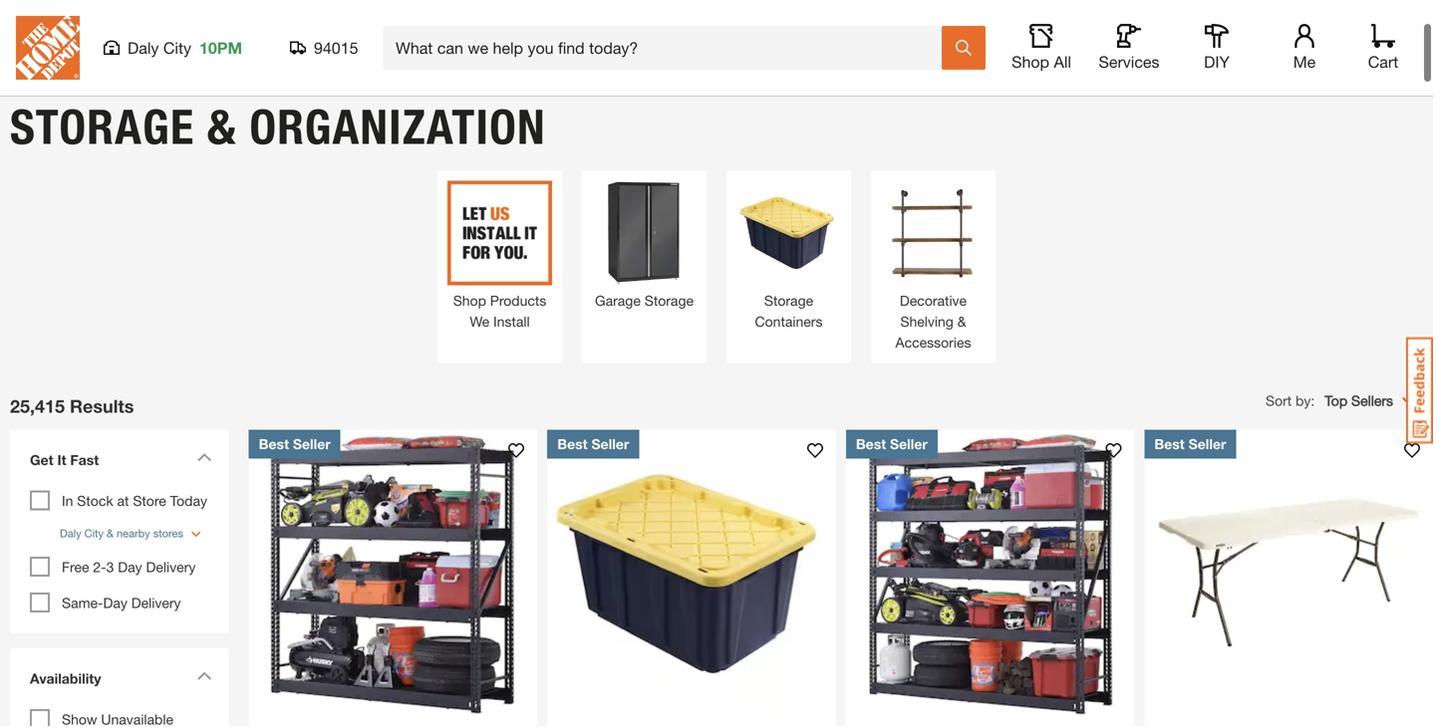 Task type: vqa. For each thing, say whether or not it's contained in the screenshot.
AC within klein tools dual range non contact voltage tester with laser pointer 12-1000v ac
no



Task type: locate. For each thing, give the bounding box(es) containing it.
&
[[207, 124, 237, 182], [958, 339, 966, 356], [107, 553, 114, 566]]

2 best seller from the left
[[557, 462, 629, 478]]

0 vertical spatial storage
[[10, 124, 195, 182]]

services
[[1099, 52, 1160, 71]]

3 seller from the left
[[890, 462, 928, 478]]

2 vertical spatial &
[[107, 553, 114, 566]]

storage for storage & organization
[[10, 124, 195, 182]]

& inside decorative shelving & accessories
[[958, 339, 966, 356]]

4 best seller from the left
[[1155, 462, 1226, 478]]

1 vertical spatial day
[[103, 621, 127, 637]]

delivery down the free 2-3 day delivery
[[131, 621, 181, 637]]

1 seller from the left
[[293, 462, 331, 478]]

best
[[259, 462, 289, 478], [557, 462, 588, 478], [856, 462, 886, 478], [1155, 462, 1185, 478]]

sort
[[1266, 418, 1292, 435]]

containers
[[755, 339, 823, 356]]

day right '3'
[[118, 585, 142, 601]]

2 seller from the left
[[592, 462, 629, 478]]

1 best seller from the left
[[259, 462, 331, 478]]

stores
[[153, 553, 183, 566]]

4 seller from the left
[[1189, 462, 1226, 478]]

daly down "in"
[[60, 553, 81, 566]]

shop inside shop products we install
[[453, 318, 486, 335]]

free
[[62, 585, 89, 601]]

diy
[[1204, 52, 1230, 71]]

1 horizontal spatial shop
[[1012, 52, 1050, 71]]

we
[[470, 339, 490, 356]]

2 horizontal spatial &
[[958, 339, 966, 356]]

feedback link image
[[1406, 337, 1433, 445]]

decorative shelving & accessories image
[[881, 207, 986, 311]]

daly city & nearby stores
[[60, 553, 183, 566]]

0 vertical spatial city
[[163, 38, 191, 57]]

0 horizontal spatial city
[[84, 553, 104, 566]]

1 best from the left
[[259, 462, 289, 478]]

cart
[[1368, 52, 1399, 71]]

today
[[170, 519, 207, 535]]

94015
[[314, 38, 358, 57]]

1 horizontal spatial city
[[163, 38, 191, 57]]

daly for daly city 10pm
[[128, 38, 159, 57]]

decorative shelving & accessories link
[[881, 207, 986, 379]]

daly
[[128, 38, 159, 57], [60, 553, 81, 566]]

seller for 4-tier industrial duty steel freestanding garage storage shelving unit in black (77 in. w x 78 in. h x 24 in. d) "image"
[[293, 462, 331, 478]]

day
[[118, 585, 142, 601], [103, 621, 127, 637]]

10pm
[[199, 38, 242, 57]]

sellers
[[1352, 418, 1393, 435]]

daly left the 10pm
[[128, 38, 159, 57]]

delivery
[[146, 585, 196, 601], [131, 621, 181, 637]]

1 vertical spatial &
[[958, 339, 966, 356]]

best seller for 6 ft. fold-in-half table: almond image
[[1155, 462, 1226, 478]]

city down 'stock'
[[84, 553, 104, 566]]

same-day delivery link
[[62, 621, 181, 637]]

6 ft. fold-in-half table: almond image
[[1145, 456, 1433, 727]]

day down '3'
[[103, 621, 127, 637]]

garage storage image
[[592, 207, 697, 311]]

0 horizontal spatial shop
[[453, 318, 486, 335]]

shop
[[1012, 52, 1050, 71], [453, 318, 486, 335]]

services button
[[1097, 24, 1161, 72]]

storage containers image
[[737, 207, 841, 311]]

storage inside the 'storage containers'
[[764, 318, 813, 335]]

city left the 10pm
[[163, 38, 191, 57]]

& for decorative shelving & accessories
[[958, 339, 966, 356]]

3 best seller from the left
[[856, 462, 928, 478]]

1 horizontal spatial storage
[[764, 318, 813, 335]]

1 vertical spatial city
[[84, 553, 104, 566]]

shop for shop products we install
[[453, 318, 486, 335]]

city for &
[[84, 553, 104, 566]]

best seller for 27 gal. tough storage tote in black with yellow lid image
[[557, 462, 629, 478]]

by:
[[1296, 418, 1315, 435]]

delivery down stores
[[146, 585, 196, 601]]

best seller
[[259, 462, 331, 478], [557, 462, 629, 478], [856, 462, 928, 478], [1155, 462, 1226, 478]]

1 vertical spatial shop
[[453, 318, 486, 335]]

shop inside button
[[1012, 52, 1050, 71]]

storage & organization
[[10, 124, 546, 182]]

0 vertical spatial shop
[[1012, 52, 1050, 71]]

1 vertical spatial daly
[[60, 553, 81, 566]]

free 2-3 day delivery link
[[62, 585, 196, 601]]

0 horizontal spatial &
[[107, 553, 114, 566]]

27 gal. tough storage tote in black with yellow lid image
[[547, 456, 836, 727]]

accessories
[[896, 360, 971, 377]]

seller for 6 ft. fold-in-half table: almond image
[[1189, 462, 1226, 478]]

1 vertical spatial storage
[[764, 318, 813, 335]]

2 best from the left
[[557, 462, 588, 478]]

best seller for 4-tier industrial duty steel freestanding garage storage shelving unit in black (77 in. w x 78 in. h x 24 in. d) "image"
[[259, 462, 331, 478]]

2-
[[93, 585, 106, 601]]

shop up we
[[453, 318, 486, 335]]

3 best from the left
[[856, 462, 886, 478]]

1 horizontal spatial daly
[[128, 38, 159, 57]]

0 horizontal spatial daly
[[60, 553, 81, 566]]

shop left all
[[1012, 52, 1050, 71]]

0 horizontal spatial storage
[[10, 124, 195, 182]]

seller
[[293, 462, 331, 478], [592, 462, 629, 478], [890, 462, 928, 478], [1189, 462, 1226, 478]]

in stock at store today
[[62, 519, 207, 535]]

cart link
[[1362, 24, 1405, 72]]

decorative shelving & accessories
[[896, 318, 971, 377]]

city
[[163, 38, 191, 57], [84, 553, 104, 566]]

0 vertical spatial daly
[[128, 38, 159, 57]]

best for 6 ft. fold-in-half table: almond image
[[1155, 462, 1185, 478]]

decorative
[[900, 318, 967, 335]]

0 vertical spatial &
[[207, 124, 237, 182]]

seller for "5-tier industrial duty steel freestanding garage storage shelving unit in black (90 in. w x 90 in. h x 24 in. d)" image on the right bottom of page
[[890, 462, 928, 478]]

storage
[[10, 124, 195, 182], [764, 318, 813, 335]]

products
[[490, 318, 547, 335]]

4 best from the left
[[1155, 462, 1185, 478]]

store
[[133, 519, 166, 535]]

storage containers
[[755, 318, 823, 356]]

daly for daly city & nearby stores
[[60, 553, 81, 566]]

top
[[1325, 418, 1348, 435]]



Task type: describe. For each thing, give the bounding box(es) containing it.
me button
[[1273, 24, 1337, 72]]

0 vertical spatial day
[[118, 585, 142, 601]]

in
[[62, 519, 73, 535]]

diy button
[[1185, 24, 1249, 72]]

daly city 10pm
[[128, 38, 242, 57]]

organization
[[250, 124, 546, 182]]

the home depot logo image
[[16, 16, 80, 80]]

0 vertical spatial delivery
[[146, 585, 196, 601]]

shop products we install link
[[448, 207, 552, 358]]

shop all
[[1012, 52, 1071, 71]]

sponsored banner image
[[10, 0, 1423, 103]]

best for 27 gal. tough storage tote in black with yellow lid image
[[557, 462, 588, 478]]

same-
[[62, 621, 103, 637]]

25,415 results
[[10, 421, 134, 443]]

availability link
[[20, 685, 219, 727]]

results
[[70, 421, 134, 443]]

shop products we install image
[[448, 207, 552, 311]]

free 2-3 day delivery
[[62, 585, 196, 601]]

me
[[1293, 52, 1316, 71]]

94015 button
[[290, 38, 359, 58]]

shop all button
[[1010, 24, 1073, 72]]

storage for storage containers
[[764, 318, 813, 335]]

shop for shop all
[[1012, 52, 1050, 71]]

city for 10pm
[[163, 38, 191, 57]]

it
[[57, 478, 66, 494]]

availability
[[30, 697, 101, 713]]

4-tier industrial duty steel freestanding garage storage shelving unit in black (77 in. w x 78 in. h x 24 in. d) image
[[249, 456, 537, 727]]

get it fast link
[[20, 466, 219, 512]]

stock
[[77, 519, 113, 535]]

shop products we install
[[453, 318, 547, 356]]

sort by: top sellers
[[1266, 418, 1393, 435]]

nearby
[[117, 553, 150, 566]]

get it fast
[[30, 478, 99, 494]]

install
[[493, 339, 530, 356]]

25,415
[[10, 421, 65, 443]]

get
[[30, 478, 53, 494]]

best seller for "5-tier industrial duty steel freestanding garage storage shelving unit in black (90 in. w x 90 in. h x 24 in. d)" image on the right bottom of page
[[856, 462, 928, 478]]

What can we help you find today? search field
[[396, 27, 941, 69]]

all
[[1054, 52, 1071, 71]]

seller for 27 gal. tough storage tote in black with yellow lid image
[[592, 462, 629, 478]]

at
[[117, 519, 129, 535]]

& for daly city & nearby stores
[[107, 553, 114, 566]]

storage containers link
[[737, 207, 841, 358]]

1 horizontal spatial &
[[207, 124, 237, 182]]

same-day delivery
[[62, 621, 181, 637]]

fast
[[70, 478, 99, 494]]

best for 4-tier industrial duty steel freestanding garage storage shelving unit in black (77 in. w x 78 in. h x 24 in. d) "image"
[[259, 462, 289, 478]]

1 vertical spatial delivery
[[131, 621, 181, 637]]

5-tier industrial duty steel freestanding garage storage shelving unit in black (90 in. w x 90 in. h x 24 in. d) image
[[846, 456, 1135, 727]]

shelving
[[900, 339, 954, 356]]

3
[[106, 585, 114, 601]]

in stock at store today link
[[62, 519, 207, 535]]

best for "5-tier industrial duty steel freestanding garage storage shelving unit in black (90 in. w x 90 in. h x 24 in. d)" image on the right bottom of page
[[856, 462, 886, 478]]



